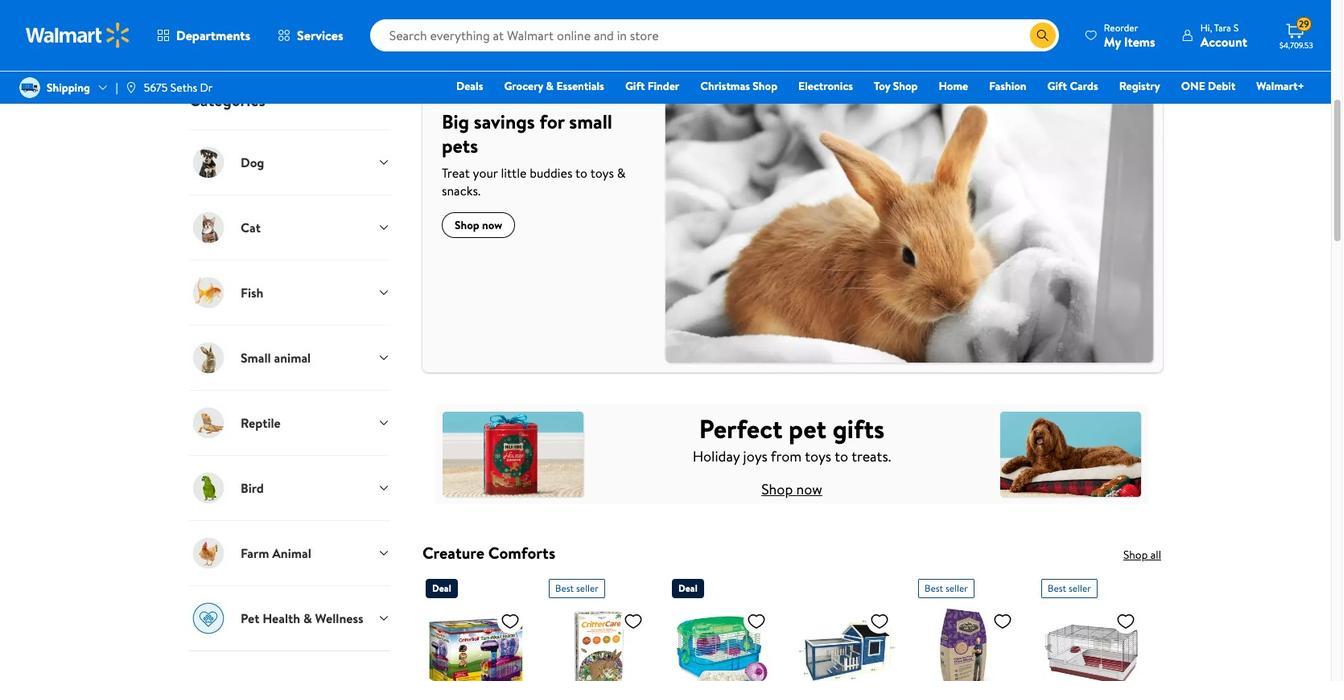 Task type: locate. For each thing, give the bounding box(es) containing it.
best for midwest homes for pets 158 wabbitat deluxe rabbit home, rabbit cage, 39.5 l x 23.75 w x 19.75 h inch, maroon/white image
[[1048, 582, 1066, 596]]

0 horizontal spatial shop now
[[455, 218, 502, 234]]

guinea pig link
[[338, 0, 487, 51]]

big savings for small pets treat your little buddies to toys & snacks.
[[442, 108, 626, 200]]

small animal button
[[189, 325, 390, 391]]

essentials
[[556, 78, 604, 94]]

0 horizontal spatial shop now link
[[442, 213, 515, 238]]

3 best seller from the left
[[1048, 582, 1091, 596]]

hi,
[[1200, 21, 1212, 34]]

add to favorites list, kaytee critter trail dazzle turn-about habitat for pet mice, hamsters or gerbils image
[[501, 612, 520, 632]]

seller up dr pol comfortech small animal bedding -14lb bag image on the right
[[946, 582, 968, 596]]

0 horizontal spatial best seller
[[555, 582, 599, 596]]

1 horizontal spatial seller
[[946, 582, 968, 596]]

for
[[540, 108, 565, 135]]

categories
[[189, 90, 265, 111]]

1 product group from the left
[[426, 573, 526, 682]]

to left treats. at the bottom right of the page
[[835, 446, 848, 466]]

1 vertical spatial &
[[617, 164, 626, 182]]

registry
[[1119, 78, 1160, 94]]

2 horizontal spatial &
[[617, 164, 626, 182]]

0 horizontal spatial gift
[[625, 78, 645, 94]]

1 seller from the left
[[576, 582, 599, 596]]

tara
[[1214, 21, 1231, 34]]

1 horizontal spatial &
[[546, 78, 554, 94]]

gift
[[625, 78, 645, 94], [1047, 78, 1067, 94]]

one
[[1181, 78, 1205, 94]]

little
[[501, 164, 527, 182]]

shipping
[[47, 80, 90, 96]]

2 gift from the left
[[1047, 78, 1067, 94]]

1 vertical spatial to
[[835, 446, 848, 466]]

gifts
[[833, 411, 885, 446]]

shop now link down from
[[761, 479, 822, 499]]

to right buddies
[[575, 164, 588, 182]]

home
[[939, 78, 968, 94]]

0 horizontal spatial &
[[303, 610, 312, 628]]

treats.
[[852, 446, 891, 466]]

shop now
[[455, 218, 502, 234], [761, 479, 822, 499]]

0 vertical spatial shop now
[[455, 218, 502, 234]]

2 seller from the left
[[946, 582, 968, 596]]

animal
[[272, 545, 311, 563]]

big
[[442, 108, 469, 135]]

shop left all
[[1123, 547, 1148, 563]]

1 horizontal spatial toys
[[805, 446, 831, 466]]

hamster
[[557, 32, 605, 50]]

kaytee critter trail dazzle turn-about habitat for pet mice, hamsters or gerbils image
[[426, 605, 526, 682]]

one debit
[[1181, 78, 1236, 94]]

0 vertical spatial to
[[575, 164, 588, 182]]

hi, tara s account
[[1200, 21, 1247, 50]]

bird button
[[189, 456, 390, 521]]

now
[[482, 218, 502, 234], [796, 479, 822, 499]]

best seller up dr pol comfortech small animal bedding -14lb bag image on the right
[[925, 582, 968, 596]]

& inside dropdown button
[[303, 610, 312, 628]]

guinea
[[383, 32, 422, 50]]

shop now link
[[442, 213, 515, 238], [761, 479, 822, 499]]

gift left finder
[[625, 78, 645, 94]]

1 horizontal spatial best
[[925, 582, 943, 596]]

perfect pet gifts holiday joys from toys to treats.
[[693, 411, 891, 466]]

1 horizontal spatial gift
[[1047, 78, 1067, 94]]

gift left cards
[[1047, 78, 1067, 94]]

shop all
[[1123, 547, 1161, 563]]

best up midwest homes for pets 158 wabbitat deluxe rabbit home, rabbit cage, 39.5 l x 23.75 w x 19.75 h inch, maroon/white image
[[1048, 582, 1066, 596]]

1 vertical spatial toys
[[805, 446, 831, 466]]

2 deal from the left
[[678, 582, 698, 596]]

0 horizontal spatial best
[[555, 582, 574, 596]]

0 horizontal spatial now
[[482, 218, 502, 234]]

to
[[575, 164, 588, 182], [835, 446, 848, 466]]

farm
[[241, 545, 269, 563]]

2 horizontal spatial seller
[[1069, 582, 1091, 596]]

services button
[[264, 16, 357, 55]]

toys inside perfect pet gifts holiday joys from toys to treats.
[[805, 446, 831, 466]]

reorder
[[1104, 21, 1138, 34]]

best seller up midwest homes for pets 158 wabbitat deluxe rabbit home, rabbit cage, 39.5 l x 23.75 w x 19.75 h inch, maroon/white image
[[1048, 582, 1091, 596]]

5 product group from the left
[[1041, 573, 1142, 682]]

4 product group from the left
[[918, 573, 1019, 682]]

dr
[[200, 80, 213, 96]]

kaytee critter trail starter kit habitat for pet gerbils, hamsters or mice image
[[672, 605, 773, 682]]

midwest homes for pets 158 wabbitat deluxe rabbit home, rabbit cage, 39.5 l x 23.75 w x 19.75 h inch, maroon/white image
[[1041, 605, 1142, 682]]

shop now link down snacks.
[[442, 213, 515, 238]]

now down from
[[796, 479, 822, 499]]

deals link
[[449, 77, 490, 95]]

shop now for pet
[[761, 479, 822, 499]]

my
[[1104, 33, 1121, 50]]

1 deal from the left
[[432, 582, 451, 596]]

dog button
[[189, 130, 390, 195]]

2 vertical spatial &
[[303, 610, 312, 628]]

now for savings
[[482, 218, 502, 234]]

$4,709.53
[[1280, 39, 1313, 51]]

&
[[546, 78, 554, 94], [617, 164, 626, 182], [303, 610, 312, 628]]

shop
[[753, 78, 777, 94], [893, 78, 918, 94], [455, 218, 479, 234], [761, 479, 793, 499], [1123, 547, 1148, 563]]

from
[[771, 446, 802, 466]]

wellness
[[315, 610, 363, 628]]

1 gift from the left
[[625, 78, 645, 94]]

seths
[[170, 80, 197, 96]]

1 vertical spatial shop now
[[761, 479, 822, 499]]

2 horizontal spatial best seller
[[1048, 582, 1091, 596]]

0 horizontal spatial deal
[[432, 582, 451, 596]]

1 horizontal spatial best seller
[[925, 582, 968, 596]]

0 vertical spatial shop now link
[[442, 213, 515, 238]]

1 horizontal spatial to
[[835, 446, 848, 466]]

gift finder
[[625, 78, 679, 94]]

& right the health
[[303, 610, 312, 628]]

best
[[555, 582, 574, 596], [925, 582, 943, 596], [1048, 582, 1066, 596]]

& right grocery
[[546, 78, 554, 94]]

2 product group from the left
[[549, 573, 649, 682]]

s
[[1234, 21, 1239, 34]]

add to favorites list, dr pol comfortech small animal bedding -14lb bag image
[[993, 612, 1012, 632]]

2 best from the left
[[925, 582, 943, 596]]

best seller for dr pol comfortech small animal bedding -14lb bag image on the right
[[925, 582, 968, 596]]

best up dr pol comfortech small animal bedding -14lb bag image on the right
[[925, 582, 943, 596]]

0 horizontal spatial toys
[[590, 164, 614, 182]]

1 horizontal spatial shop now
[[761, 479, 822, 499]]

shop right 'christmas'
[[753, 78, 777, 94]]

to inside "big savings for small pets treat your little buddies to toys & snacks."
[[575, 164, 588, 182]]

registry link
[[1112, 77, 1168, 95]]

christmas
[[700, 78, 750, 94]]

farm animal
[[241, 545, 311, 563]]

1 best from the left
[[555, 582, 574, 596]]

& right buddies
[[617, 164, 626, 182]]

0 vertical spatial toys
[[590, 164, 614, 182]]

best seller up critter care confetti natural paper small pet bedding, 10 l 'image'
[[555, 582, 599, 596]]

seller up midwest homes for pets 158 wabbitat deluxe rabbit home, rabbit cage, 39.5 l x 23.75 w x 19.75 h inch, maroon/white image
[[1069, 582, 1091, 596]]

fish button
[[189, 260, 390, 325]]

1 horizontal spatial shop now link
[[761, 479, 822, 499]]

0 horizontal spatial seller
[[576, 582, 599, 596]]

cat button
[[189, 195, 390, 260]]

deal down creature
[[432, 582, 451, 596]]

1 horizontal spatial now
[[796, 479, 822, 499]]

list containing rabbit
[[160, 0, 1171, 51]]

farm animal button
[[189, 521, 390, 586]]

seller up critter care confetti natural paper small pet bedding, 10 l 'image'
[[576, 582, 599, 596]]

0 horizontal spatial to
[[575, 164, 588, 182]]

2 horizontal spatial best
[[1048, 582, 1066, 596]]

2 best seller from the left
[[925, 582, 968, 596]]

 image
[[124, 81, 137, 94]]

deal up kaytee critter trail starter kit habitat for pet gerbils, hamsters or mice image
[[678, 582, 698, 596]]

walmart+
[[1257, 78, 1305, 94]]

toys right buddies
[[590, 164, 614, 182]]

1 horizontal spatial deal
[[678, 582, 698, 596]]

list
[[160, 0, 1171, 51]]

1 best seller from the left
[[555, 582, 599, 596]]

1 vertical spatial now
[[796, 479, 822, 499]]

gift finder link
[[618, 77, 687, 95]]

shop now down from
[[761, 479, 822, 499]]

best seller
[[555, 582, 599, 596], [925, 582, 968, 596], [1048, 582, 1091, 596]]

3 best from the left
[[1048, 582, 1066, 596]]

1 vertical spatial shop now link
[[761, 479, 822, 499]]

 image
[[19, 77, 40, 98]]

shop now down snacks.
[[455, 218, 502, 234]]

0 vertical spatial now
[[482, 218, 502, 234]]

seller
[[576, 582, 599, 596], [946, 582, 968, 596], [1069, 582, 1091, 596]]

best down comforts
[[555, 582, 574, 596]]

gift cards
[[1047, 78, 1098, 94]]

toys right from
[[805, 446, 831, 466]]

grocery & essentials
[[504, 78, 604, 94]]

now down your
[[482, 218, 502, 234]]

reptile
[[241, 415, 281, 432]]

product group
[[426, 573, 526, 682], [549, 573, 649, 682], [672, 573, 773, 682], [918, 573, 1019, 682], [1041, 573, 1142, 682]]

deals
[[456, 78, 483, 94]]

fish
[[241, 284, 263, 302]]

3 seller from the left
[[1069, 582, 1091, 596]]



Task type: vqa. For each thing, say whether or not it's contained in the screenshot.
Add to Favorites list, Great Value Milk 2% Reduced Fat Gallon Plastic Jug icon
no



Task type: describe. For each thing, give the bounding box(es) containing it.
now for pet
[[796, 479, 822, 499]]

buddies
[[530, 164, 573, 182]]

health
[[263, 610, 300, 628]]

Search search field
[[370, 19, 1059, 52]]

fashion
[[989, 78, 1027, 94]]

add to favorites list, win world 21902nb white picket fence rabbit hutch, blue image
[[870, 612, 889, 632]]

shop all link
[[1123, 547, 1161, 563]]

perfect pet gifts. holiday joys from toys to treats. shop now. image
[[435, 405, 1148, 505]]

shop now link for pet
[[761, 479, 822, 499]]

fashion link
[[982, 77, 1034, 95]]

critter care confetti natural paper small pet bedding, 10 l image
[[549, 605, 649, 682]]

account
[[1200, 33, 1247, 50]]

Walmart Site-Wide search field
[[370, 19, 1059, 52]]

electronics link
[[791, 77, 860, 95]]

snacks.
[[442, 182, 481, 200]]

services
[[297, 27, 343, 44]]

small
[[569, 108, 612, 135]]

shop now for savings
[[455, 218, 502, 234]]

electronics
[[798, 78, 853, 94]]

comforts
[[488, 543, 555, 564]]

rabbit link
[[170, 0, 319, 51]]

pets
[[442, 132, 478, 160]]

gift for gift cards
[[1047, 78, 1067, 94]]

3 product group from the left
[[672, 573, 773, 682]]

all
[[1151, 547, 1161, 563]]

pet health & wellness button
[[189, 586, 390, 651]]

5675
[[144, 80, 168, 96]]

shop now link for savings
[[442, 213, 515, 238]]

add to favorites list, kaytee critter trail starter kit habitat for pet gerbils, hamsters or mice image
[[747, 612, 766, 632]]

win world 21902nb white picket fence rabbit hutch, blue image
[[795, 605, 896, 682]]

departments button
[[143, 16, 264, 55]]

seller for dr pol comfortech small animal bedding -14lb bag image on the right
[[946, 582, 968, 596]]

toy
[[874, 78, 890, 94]]

dr pol comfortech small animal bedding -14lb bag image
[[918, 605, 1019, 682]]

perfect
[[699, 411, 783, 446]]

0 vertical spatial &
[[546, 78, 554, 94]]

walmart image
[[26, 23, 130, 48]]

best seller for midwest homes for pets 158 wabbitat deluxe rabbit home, rabbit cage, 39.5 l x 23.75 w x 19.75 h inch, maroon/white image
[[1048, 582, 1091, 596]]

29
[[1299, 17, 1309, 31]]

best seller for critter care confetti natural paper small pet bedding, 10 l 'image'
[[555, 582, 599, 596]]

items
[[1124, 33, 1155, 50]]

cat
[[241, 219, 261, 237]]

shop right toy
[[893, 78, 918, 94]]

debit
[[1208, 78, 1236, 94]]

best for dr pol comfortech small animal bedding -14lb bag image on the right
[[925, 582, 943, 596]]

reptile button
[[189, 391, 390, 456]]

add to favorites list, critter care confetti natural paper small pet bedding, 10 l image
[[624, 612, 643, 632]]

christmas shop link
[[693, 77, 785, 95]]

christmas shop
[[700, 78, 777, 94]]

seller for critter care confetti natural paper small pet bedding, 10 l 'image'
[[576, 582, 599, 596]]

animal
[[274, 349, 311, 367]]

chinchilla
[[1059, 32, 1114, 50]]

best for critter care confetti natural paper small pet bedding, 10 l 'image'
[[555, 582, 574, 596]]

gift cards link
[[1040, 77, 1106, 95]]

rabbit
[[226, 32, 262, 50]]

guinea pig
[[383, 32, 443, 50]]

treat
[[442, 164, 470, 182]]

pet
[[241, 610, 259, 628]]

chinchilla link
[[1012, 0, 1161, 51]]

|
[[116, 80, 118, 96]]

home link
[[931, 77, 976, 95]]

grocery
[[504, 78, 543, 94]]

holiday
[[693, 446, 740, 466]]

deal for kaytee critter trail starter kit habitat for pet gerbils, hamsters or mice image
[[678, 582, 698, 596]]

toys inside "big savings for small pets treat your little buddies to toys & snacks."
[[590, 164, 614, 182]]

pet
[[789, 411, 827, 446]]

dog
[[241, 154, 264, 172]]

walmart+ link
[[1249, 77, 1312, 95]]

departments
[[176, 27, 250, 44]]

creature comforts
[[423, 543, 555, 564]]

to inside perfect pet gifts holiday joys from toys to treats.
[[835, 446, 848, 466]]

pet health & wellness
[[241, 610, 363, 628]]

your
[[473, 164, 498, 182]]

pig
[[425, 32, 443, 50]]

5675 seths dr
[[144, 80, 213, 96]]

hamster link
[[507, 0, 656, 51]]

finder
[[648, 78, 679, 94]]

one debit link
[[1174, 77, 1243, 95]]

reorder my items
[[1104, 21, 1155, 50]]

savings
[[474, 108, 535, 135]]

& inside "big savings for small pets treat your little buddies to toys & snacks."
[[617, 164, 626, 182]]

cards
[[1070, 78, 1098, 94]]

toy shop
[[874, 78, 918, 94]]

shop down from
[[761, 479, 793, 499]]

seller for midwest homes for pets 158 wabbitat deluxe rabbit home, rabbit cage, 39.5 l x 23.75 w x 19.75 h inch, maroon/white image
[[1069, 582, 1091, 596]]

toy shop link
[[867, 77, 925, 95]]

shop down snacks.
[[455, 218, 479, 234]]

deal for kaytee critter trail dazzle turn-about habitat for pet mice, hamsters or gerbils image
[[432, 582, 451, 596]]

gift for gift finder
[[625, 78, 645, 94]]

search icon image
[[1036, 29, 1049, 42]]

grocery & essentials link
[[497, 77, 612, 95]]

small animal
[[241, 349, 311, 367]]

add to favorites list, midwest homes for pets 158 wabbitat deluxe rabbit home, rabbit cage, 39.5 l x 23.75 w x 19.75 h inch, maroon/white image
[[1116, 612, 1136, 632]]

small
[[241, 349, 271, 367]]

creature
[[423, 543, 485, 564]]



